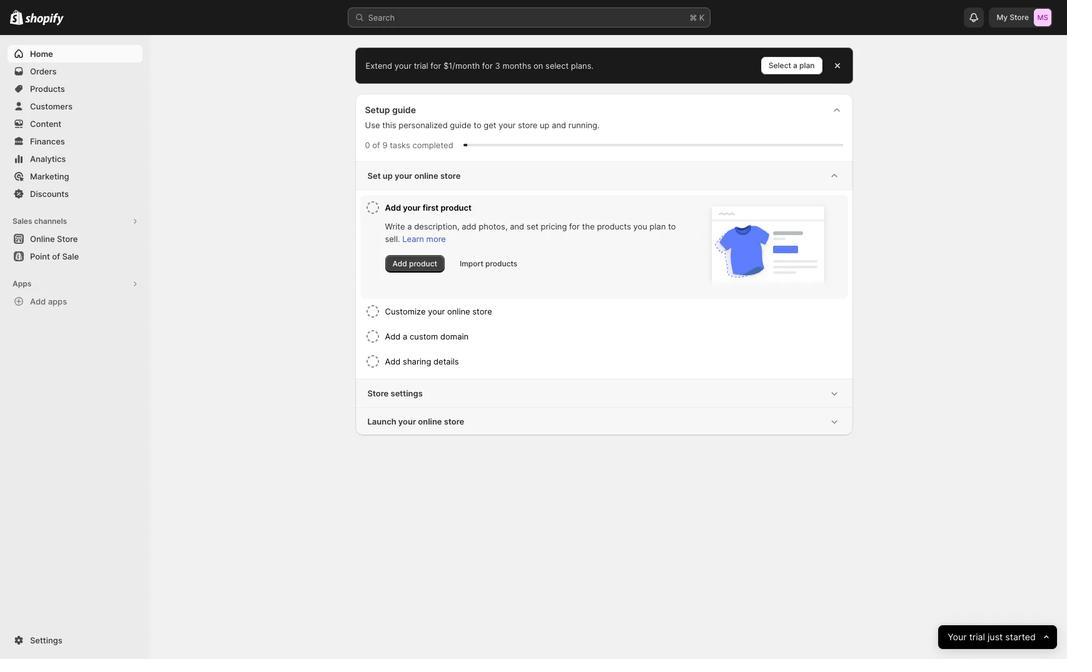 Task type: describe. For each thing, give the bounding box(es) containing it.
on
[[534, 61, 543, 71]]

channels
[[34, 217, 67, 226]]

get
[[484, 120, 497, 130]]

online store
[[30, 234, 78, 244]]

your for customize your online store
[[428, 307, 445, 317]]

of for sale
[[52, 252, 60, 262]]

search
[[368, 13, 395, 23]]

add for add your first product
[[385, 203, 401, 213]]

add your first product button
[[385, 195, 683, 220]]

your for add your first product
[[403, 203, 421, 213]]

a for select
[[794, 61, 798, 70]]

first
[[423, 203, 439, 213]]

a for add
[[403, 332, 408, 342]]

months
[[503, 61, 532, 71]]

0 vertical spatial and
[[552, 120, 566, 130]]

my store image
[[1034, 9, 1052, 26]]

settings
[[30, 636, 62, 646]]

store for online store
[[57, 234, 78, 244]]

add for add sharing details
[[385, 357, 401, 367]]

1 horizontal spatial for
[[482, 61, 493, 71]]

⌘ k
[[690, 13, 705, 23]]

0 of 9 tasks completed
[[365, 140, 454, 150]]

plans.
[[571, 61, 594, 71]]

customize your online store button
[[385, 299, 843, 324]]

sales channels button
[[8, 213, 143, 230]]

select a plan link
[[761, 57, 823, 74]]

add sharing details button
[[385, 349, 843, 374]]

photos,
[[479, 222, 508, 232]]

orders link
[[8, 63, 143, 80]]

9
[[383, 140, 388, 150]]

customers
[[30, 101, 73, 111]]

settings link
[[8, 632, 143, 650]]

description,
[[414, 222, 460, 232]]

online store link
[[8, 230, 143, 248]]

launch your online store
[[368, 417, 465, 427]]

online store button
[[0, 230, 150, 248]]

customize
[[385, 307, 426, 317]]

my
[[997, 13, 1008, 22]]

select
[[546, 61, 569, 71]]

store down details
[[444, 417, 465, 427]]

add product
[[393, 259, 437, 268]]

sales channels
[[13, 217, 67, 226]]

0 horizontal spatial trial
[[414, 61, 428, 71]]

the
[[582, 222, 595, 232]]

settings
[[391, 389, 423, 399]]

online for launch your online store
[[418, 417, 442, 427]]

0 vertical spatial online
[[415, 171, 439, 181]]

products
[[30, 84, 65, 94]]

more
[[427, 234, 446, 244]]

store down completed
[[441, 171, 461, 181]]

learn more link
[[403, 234, 446, 244]]

your
[[948, 632, 967, 643]]

marketing link
[[8, 168, 143, 185]]

0 vertical spatial guide
[[392, 105, 416, 115]]

your trial just started button
[[939, 626, 1058, 650]]

finances
[[30, 136, 65, 146]]

sale
[[62, 252, 79, 262]]

0 vertical spatial plan
[[800, 61, 815, 70]]

analytics link
[[8, 150, 143, 168]]

completed
[[413, 140, 454, 150]]

use
[[365, 120, 380, 130]]

this
[[382, 120, 397, 130]]

your for extend your trial for $1/month for 3 months on select plans.
[[395, 61, 412, 71]]

details
[[434, 357, 459, 367]]

mark add sharing details as done image
[[365, 354, 380, 369]]

add apps
[[30, 297, 67, 307]]

a for write
[[408, 222, 412, 232]]

tasks
[[390, 140, 410, 150]]

product inside add your first product dropdown button
[[441, 203, 472, 213]]

to inside the write a description, add photos, and set pricing for the products you plan to sell.
[[668, 222, 676, 232]]

products inside the write a description, add photos, and set pricing for the products you plan to sell.
[[597, 222, 631, 232]]

import
[[460, 259, 484, 268]]

up inside set up your online store dropdown button
[[383, 171, 393, 181]]

trial inside dropdown button
[[970, 632, 986, 643]]

select a plan
[[769, 61, 815, 70]]

add for add apps
[[30, 297, 46, 307]]

write a description, add photos, and set pricing for the products you plan to sell.
[[385, 222, 676, 244]]

store right get
[[518, 120, 538, 130]]

add a custom domain
[[385, 332, 469, 342]]

point
[[30, 252, 50, 262]]

launch your online store button
[[355, 408, 853, 436]]

add sharing details
[[385, 357, 459, 367]]

your right set
[[395, 171, 413, 181]]

add apps button
[[8, 293, 143, 310]]

orders
[[30, 66, 57, 76]]

add product link
[[385, 255, 445, 273]]

started
[[1006, 632, 1036, 643]]

apps
[[13, 279, 31, 288]]

setup
[[365, 105, 390, 115]]

store down import products link
[[473, 307, 492, 317]]



Task type: locate. For each thing, give the bounding box(es) containing it.
guide
[[392, 105, 416, 115], [450, 120, 472, 130]]

plan right select
[[800, 61, 815, 70]]

add a custom domain button
[[385, 324, 843, 349]]

0 horizontal spatial to
[[474, 120, 482, 130]]

0 vertical spatial to
[[474, 120, 482, 130]]

products link
[[8, 80, 143, 98]]

to left get
[[474, 120, 482, 130]]

domain
[[441, 332, 469, 342]]

product inside add product link
[[409, 259, 437, 268]]

discounts link
[[8, 185, 143, 203]]

finances link
[[8, 133, 143, 150]]

of left "sale"
[[52, 252, 60, 262]]

mark add a custom domain as done image
[[365, 329, 380, 344]]

for inside the write a description, add photos, and set pricing for the products you plan to sell.
[[569, 222, 580, 232]]

online for customize your online store
[[447, 307, 470, 317]]

mark customize your online store as done image
[[365, 304, 380, 319]]

1 vertical spatial a
[[408, 222, 412, 232]]

1 horizontal spatial products
[[597, 222, 631, 232]]

custom
[[410, 332, 438, 342]]

products
[[597, 222, 631, 232], [486, 259, 518, 268]]

point of sale link
[[8, 248, 143, 265]]

store up launch
[[368, 389, 389, 399]]

your
[[395, 61, 412, 71], [499, 120, 516, 130], [395, 171, 413, 181], [403, 203, 421, 213], [428, 307, 445, 317], [399, 417, 416, 427]]

for left '3'
[[482, 61, 493, 71]]

0 vertical spatial a
[[794, 61, 798, 70]]

customers link
[[8, 98, 143, 115]]

0 horizontal spatial product
[[409, 259, 437, 268]]

online up domain
[[447, 307, 470, 317]]

0 vertical spatial trial
[[414, 61, 428, 71]]

0 horizontal spatial plan
[[650, 222, 666, 232]]

1 horizontal spatial to
[[668, 222, 676, 232]]

and inside the write a description, add photos, and set pricing for the products you plan to sell.
[[510, 222, 525, 232]]

1 vertical spatial product
[[409, 259, 437, 268]]

content
[[30, 119, 61, 129]]

analytics
[[30, 154, 66, 164]]

add inside button
[[30, 297, 46, 307]]

mark add your first product as done image
[[365, 200, 380, 215]]

1 vertical spatial to
[[668, 222, 676, 232]]

add up write
[[385, 203, 401, 213]]

1 vertical spatial up
[[383, 171, 393, 181]]

your right get
[[499, 120, 516, 130]]

product down learn more
[[409, 259, 437, 268]]

a up learn
[[408, 222, 412, 232]]

0 horizontal spatial up
[[383, 171, 393, 181]]

products right import
[[486, 259, 518, 268]]

personalized
[[399, 120, 448, 130]]

plan inside the write a description, add photos, and set pricing for the products you plan to sell.
[[650, 222, 666, 232]]

up
[[540, 120, 550, 130], [383, 171, 393, 181]]

your for launch your online store
[[399, 417, 416, 427]]

2 vertical spatial store
[[368, 389, 389, 399]]

trial
[[414, 61, 428, 71], [970, 632, 986, 643]]

point of sale
[[30, 252, 79, 262]]

0 horizontal spatial of
[[52, 252, 60, 262]]

store settings button
[[355, 380, 853, 407]]

0 horizontal spatial store
[[57, 234, 78, 244]]

online
[[415, 171, 439, 181], [447, 307, 470, 317], [418, 417, 442, 427]]

point of sale button
[[0, 248, 150, 265]]

0 vertical spatial products
[[597, 222, 631, 232]]

add for add a custom domain
[[385, 332, 401, 342]]

marketing
[[30, 171, 69, 181]]

store inside "link"
[[57, 234, 78, 244]]

1 vertical spatial trial
[[970, 632, 986, 643]]

and left set
[[510, 222, 525, 232]]

for left the
[[569, 222, 580, 232]]

add inside dropdown button
[[385, 332, 401, 342]]

guide up the 'this'
[[392, 105, 416, 115]]

k
[[700, 13, 705, 23]]

0 horizontal spatial and
[[510, 222, 525, 232]]

store up "sale"
[[57, 234, 78, 244]]

1 vertical spatial products
[[486, 259, 518, 268]]

set up your online store button
[[355, 162, 853, 190]]

add your first product
[[385, 203, 472, 213]]

home
[[30, 49, 53, 59]]

plan right you
[[650, 222, 666, 232]]

0 vertical spatial up
[[540, 120, 550, 130]]

1 vertical spatial online
[[447, 307, 470, 317]]

running.
[[569, 120, 600, 130]]

you
[[634, 222, 648, 232]]

your trial just started
[[948, 632, 1036, 643]]

online down completed
[[415, 171, 439, 181]]

1 horizontal spatial up
[[540, 120, 550, 130]]

for
[[431, 61, 441, 71], [482, 61, 493, 71], [569, 222, 580, 232]]

1 horizontal spatial store
[[368, 389, 389, 399]]

3
[[495, 61, 500, 71]]

1 horizontal spatial product
[[441, 203, 472, 213]]

2 horizontal spatial for
[[569, 222, 580, 232]]

a inside the write a description, add photos, and set pricing for the products you plan to sell.
[[408, 222, 412, 232]]

store settings
[[368, 389, 423, 399]]

1 vertical spatial guide
[[450, 120, 472, 130]]

of inside button
[[52, 252, 60, 262]]

0 vertical spatial of
[[373, 140, 380, 150]]

to
[[474, 120, 482, 130], [668, 222, 676, 232]]

a inside dropdown button
[[403, 332, 408, 342]]

your right extend
[[395, 61, 412, 71]]

add right mark add sharing details as done icon
[[385, 357, 401, 367]]

import products link
[[452, 255, 525, 273]]

sell.
[[385, 234, 400, 244]]

1 horizontal spatial guide
[[450, 120, 472, 130]]

customize your online store
[[385, 307, 492, 317]]

for left $1/month
[[431, 61, 441, 71]]

learn more
[[403, 234, 446, 244]]

to right you
[[668, 222, 676, 232]]

set up your online store
[[368, 171, 461, 181]]

0
[[365, 140, 370, 150]]

1 horizontal spatial and
[[552, 120, 566, 130]]

0 horizontal spatial shopify image
[[10, 10, 23, 25]]

0 horizontal spatial products
[[486, 259, 518, 268]]

1 vertical spatial of
[[52, 252, 60, 262]]

your left first
[[403, 203, 421, 213]]

of for 9
[[373, 140, 380, 150]]

and left running.
[[552, 120, 566, 130]]

1 vertical spatial store
[[57, 234, 78, 244]]

sales
[[13, 217, 32, 226]]

of left 9
[[373, 140, 380, 150]]

a left custom
[[403, 332, 408, 342]]

1 horizontal spatial of
[[373, 140, 380, 150]]

0 vertical spatial store
[[1010, 13, 1029, 22]]

0 horizontal spatial for
[[431, 61, 441, 71]]

a right select
[[794, 61, 798, 70]]

up left running.
[[540, 120, 550, 130]]

$1/month
[[444, 61, 480, 71]]

add your first product element
[[385, 220, 683, 273]]

online down settings
[[418, 417, 442, 427]]

2 vertical spatial a
[[403, 332, 408, 342]]

online
[[30, 234, 55, 244]]

store right my
[[1010, 13, 1029, 22]]

extend
[[366, 61, 393, 71]]

store for my store
[[1010, 13, 1029, 22]]

add left apps
[[30, 297, 46, 307]]

learn
[[403, 234, 424, 244]]

add right mark add a custom domain as done image
[[385, 332, 401, 342]]

just
[[988, 632, 1003, 643]]

home link
[[8, 45, 143, 63]]

store inside dropdown button
[[368, 389, 389, 399]]

select
[[769, 61, 792, 70]]

add down sell.
[[393, 259, 407, 268]]

trial left $1/month
[[414, 61, 428, 71]]

1 horizontal spatial shopify image
[[25, 13, 64, 25]]

1 vertical spatial and
[[510, 222, 525, 232]]

1 vertical spatial plan
[[650, 222, 666, 232]]

and
[[552, 120, 566, 130], [510, 222, 525, 232]]

2 horizontal spatial store
[[1010, 13, 1029, 22]]

trial left just
[[970, 632, 986, 643]]

0 vertical spatial product
[[441, 203, 472, 213]]

store
[[518, 120, 538, 130], [441, 171, 461, 181], [473, 307, 492, 317], [444, 417, 465, 427]]

add inside dropdown button
[[385, 203, 401, 213]]

my store
[[997, 13, 1029, 22]]

1 horizontal spatial trial
[[970, 632, 986, 643]]

0 horizontal spatial guide
[[392, 105, 416, 115]]

discounts
[[30, 189, 69, 199]]

use this personalized guide to get your store up and running.
[[365, 120, 600, 130]]

your right launch
[[399, 417, 416, 427]]

shopify image
[[10, 10, 23, 25], [25, 13, 64, 25]]

launch
[[368, 417, 397, 427]]

store
[[1010, 13, 1029, 22], [57, 234, 78, 244], [368, 389, 389, 399]]

add inside 'dropdown button'
[[385, 357, 401, 367]]

pricing
[[541, 222, 567, 232]]

add for add product
[[393, 259, 407, 268]]

2 vertical spatial online
[[418, 417, 442, 427]]

up right set
[[383, 171, 393, 181]]

extend your trial for $1/month for 3 months on select plans.
[[366, 61, 594, 71]]

a
[[794, 61, 798, 70], [408, 222, 412, 232], [403, 332, 408, 342]]

products right the
[[597, 222, 631, 232]]

your up add a custom domain
[[428, 307, 445, 317]]

set
[[527, 222, 539, 232]]

set
[[368, 171, 381, 181]]

import products
[[460, 259, 518, 268]]

content link
[[8, 115, 143, 133]]

product up add
[[441, 203, 472, 213]]

add
[[462, 222, 477, 232]]

setup guide
[[365, 105, 416, 115]]

1 horizontal spatial plan
[[800, 61, 815, 70]]

your inside dropdown button
[[403, 203, 421, 213]]

guide left get
[[450, 120, 472, 130]]



Task type: vqa. For each thing, say whether or not it's contained in the screenshot.
to within the "WRITE A DESCRIPTION, ADD PHOTOS, AND SET PRICING FOR THE PRODUCTS YOU PLAN TO SELL."
yes



